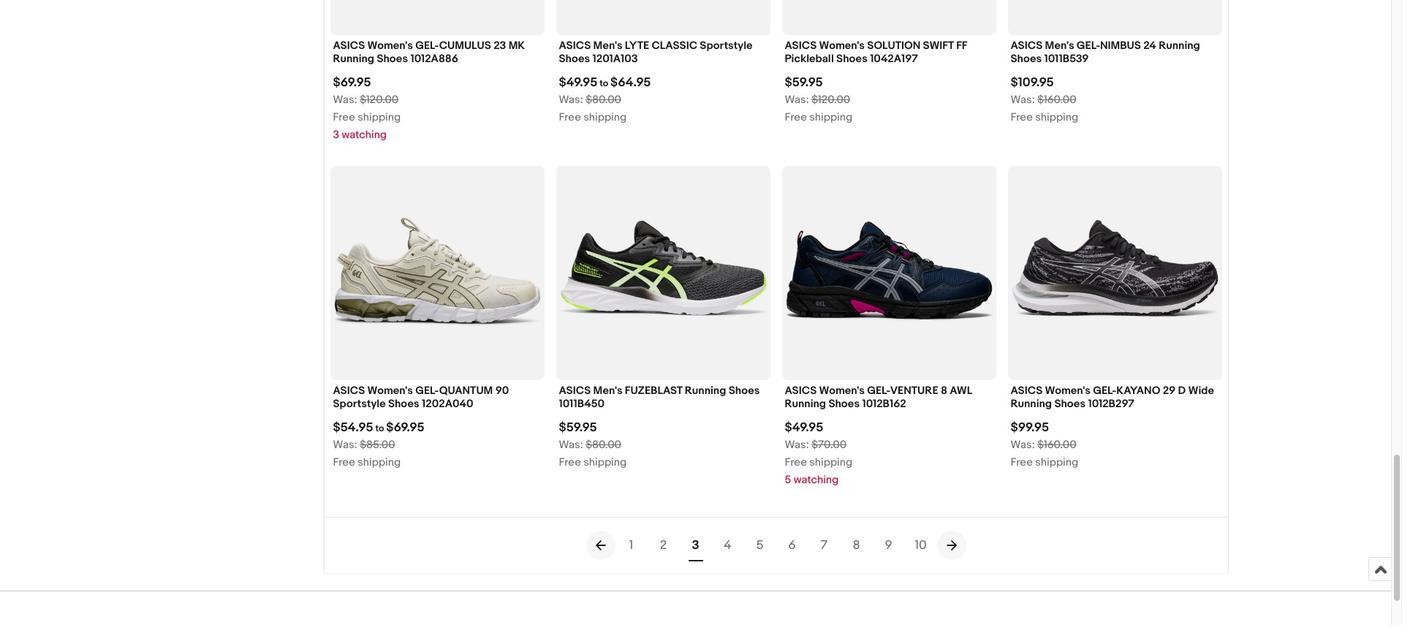 Task type: locate. For each thing, give the bounding box(es) containing it.
$59.95 was: $120.00 free shipping
[[785, 75, 853, 124]]

23
[[494, 38, 506, 52]]

was: inside "$49.95 to $64.95 was: $80.00 free shipping"
[[559, 93, 583, 107]]

1 vertical spatial 8
[[853, 538, 861, 553]]

$80.00 down $64.95
[[586, 93, 622, 107]]

asics men's lyte classic   sportstyle shoes 1201a103 image
[[556, 0, 771, 35]]

was: inside $59.95 was: $80.00 free shipping
[[559, 438, 583, 452]]

0 horizontal spatial $49.95
[[559, 75, 598, 90]]

1 vertical spatial $59.95
[[559, 421, 597, 435]]

gel- inside the asics women's gel-kayano 29 d wide running shoes 1012b297
[[1094, 384, 1117, 398]]

women's inside asics women's gel-venture 8 awl running shoes 1012b162
[[820, 384, 865, 398]]

men's for $109.95
[[1046, 38, 1075, 52]]

$160.00
[[1038, 93, 1077, 107], [1038, 438, 1077, 452]]

women's inside asics women's solution swift ff pickleball shoes 1042a197
[[820, 38, 865, 52]]

was: for $69.95 was: $120.00 free shipping 3 watching
[[333, 93, 357, 107]]

0 vertical spatial $160.00
[[1038, 93, 1077, 107]]

free inside $54.95 to $69.95 was: $85.00 free shipping
[[333, 456, 355, 470]]

0 vertical spatial to
[[600, 77, 609, 89]]

to
[[600, 77, 609, 89], [376, 423, 384, 435]]

$120.00 down pickleball
[[812, 93, 851, 107]]

2 $160.00 from the top
[[1038, 438, 1077, 452]]

free inside the $99.95 was: $160.00 free shipping
[[1011, 456, 1033, 470]]

was: inside $54.95 to $69.95 was: $85.00 free shipping
[[333, 438, 357, 452]]

$54.95 to $69.95 was: $85.00 free shipping
[[333, 421, 425, 470]]

watching
[[342, 128, 387, 142], [794, 473, 839, 487]]

women's for $69.95
[[368, 38, 413, 52]]

asics inside the asics women's gel-kayano 29 d wide running shoes 1012b297
[[1011, 384, 1043, 398]]

free for $109.95 was: $160.00 free shipping
[[1011, 110, 1033, 124]]

was: inside the $99.95 was: $160.00 free shipping
[[1011, 438, 1035, 452]]

asics up $109.95
[[1011, 38, 1043, 52]]

shipping inside $59.95 was: $120.00 free shipping
[[810, 110, 853, 124]]

2 $120.00 from the left
[[812, 93, 851, 107]]

1 vertical spatial watching
[[794, 473, 839, 487]]

1 vertical spatial $49.95
[[785, 421, 824, 435]]

was: inside "$69.95 was: $120.00 free shipping 3 watching"
[[333, 93, 357, 107]]

0 vertical spatial 8
[[941, 384, 948, 398]]

running right 24
[[1159, 38, 1201, 52]]

running inside the asics women's gel-kayano 29 d wide running shoes 1012b297
[[1011, 397, 1053, 411]]

asics women's gel-cumulus 23 mk running shoes 1012a886 link
[[333, 38, 542, 69]]

$120.00 for $69.95
[[360, 93, 399, 107]]

asics inside asics women's solution swift ff pickleball shoes 1042a197
[[785, 38, 817, 52]]

running inside asics men's fuzeblast   running shoes 1011b450
[[685, 384, 727, 398]]

women's up the $54.95
[[368, 384, 413, 398]]

$80.00 inside "$49.95 to $64.95 was: $80.00 free shipping"
[[586, 93, 622, 107]]

0 vertical spatial $69.95
[[333, 75, 371, 90]]

0 horizontal spatial sportstyle
[[333, 397, 386, 411]]

watching inside "$69.95 was: $120.00 free shipping 3 watching"
[[342, 128, 387, 142]]

$59.95 was: $80.00 free shipping
[[559, 421, 627, 470]]

asics
[[333, 38, 365, 52], [559, 38, 591, 52], [785, 38, 817, 52], [1011, 38, 1043, 52], [333, 384, 365, 398], [559, 384, 591, 398], [785, 384, 817, 398], [1011, 384, 1043, 398]]

shipping for $99.95 was: $160.00 free shipping
[[1036, 456, 1079, 470]]

shoes inside asics women's solution swift ff pickleball shoes 1042a197
[[837, 52, 868, 66]]

men's left fuzeblast
[[594, 384, 623, 398]]

1 vertical spatial to
[[376, 423, 384, 435]]

$49.95 up $70.00 on the bottom right of page
[[785, 421, 824, 435]]

sportstyle inside asics women's gel-quantum 90 sportstyle shoes 1202a040
[[333, 397, 386, 411]]

1 $160.00 from the top
[[1038, 93, 1077, 107]]

free inside $59.95 was: $80.00 free shipping
[[559, 456, 581, 470]]

women's inside asics women's gel-quantum 90 sportstyle shoes 1202a040
[[368, 384, 413, 398]]

men's left lyte
[[594, 38, 623, 52]]

$59.95 down 1011b450
[[559, 421, 597, 435]]

1 $80.00 from the top
[[586, 93, 622, 107]]

$109.95 was: $160.00 free shipping
[[1011, 75, 1079, 124]]

1 vertical spatial sportstyle
[[333, 397, 386, 411]]

asics up $70.00 on the bottom right of page
[[785, 384, 817, 398]]

to inside $54.95 to $69.95 was: $85.00 free shipping
[[376, 423, 384, 435]]

0 vertical spatial watching
[[342, 128, 387, 142]]

1 horizontal spatial $120.00
[[812, 93, 851, 107]]

1
[[630, 538, 634, 553]]

was: inside $59.95 was: $120.00 free shipping
[[785, 93, 809, 107]]

asics men's lyte classic   sportstyle shoes 1201a103
[[559, 38, 753, 66]]

asics up the $54.95
[[333, 384, 365, 398]]

2 $80.00 from the top
[[586, 438, 622, 452]]

gel- for $109.95
[[1077, 38, 1101, 52]]

1 horizontal spatial 3
[[692, 538, 700, 553]]

women's left solution
[[820, 38, 865, 52]]

$54.95
[[333, 421, 373, 435]]

0 vertical spatial $80.00
[[586, 93, 622, 107]]

asics left 1201a103 on the top
[[559, 38, 591, 52]]

watching for $49.95
[[794, 473, 839, 487]]

asics women's gel-quantum 90   sportstyle shoes 1202a040 image
[[330, 166, 545, 380]]

shipping inside "$69.95 was: $120.00 free shipping 3 watching"
[[358, 110, 401, 124]]

asics women's solution swift ff pickleball shoes 1042a197 link
[[785, 38, 994, 69]]

to left $64.95
[[600, 77, 609, 89]]

10
[[915, 538, 927, 553]]

8 left awl
[[941, 384, 948, 398]]

4
[[724, 538, 732, 553]]

shipping inside "$109.95 was: $160.00 free shipping"
[[1036, 110, 1079, 124]]

0 horizontal spatial 8
[[853, 538, 861, 553]]

$69.95
[[333, 75, 371, 90], [386, 421, 425, 435]]

1 horizontal spatial $69.95
[[386, 421, 425, 435]]

$120.00 inside $59.95 was: $120.00 free shipping
[[812, 93, 851, 107]]

asics women's gel-quantum 90 sportstyle shoes 1202a040 link
[[333, 384, 542, 415]]

2 link
[[648, 530, 680, 562]]

sportstyle up the $54.95
[[333, 397, 386, 411]]

sportstyle right classic
[[700, 38, 753, 52]]

asics women's gel-kayano 29 d wide running shoes 1012b297 link
[[1011, 384, 1220, 415]]

men's inside asics men's lyte classic   sportstyle shoes 1201a103
[[594, 38, 623, 52]]

$160.00 for $109.95
[[1038, 93, 1077, 107]]

shipping inside the $99.95 was: $160.00 free shipping
[[1036, 456, 1079, 470]]

asics for $54.95 to $69.95 was: $85.00 free shipping
[[333, 384, 365, 398]]

shoes
[[377, 52, 408, 66], [559, 52, 590, 66], [837, 52, 868, 66], [1011, 52, 1042, 66], [729, 384, 760, 398], [388, 397, 420, 411], [829, 397, 860, 411], [1055, 397, 1086, 411]]

sportstyle
[[700, 38, 753, 52], [333, 397, 386, 411]]

5 inside the $49.95 was: $70.00 free shipping 5 watching
[[785, 473, 792, 487]]

3
[[333, 128, 339, 142], [692, 538, 700, 553]]

5 right 4 link
[[757, 538, 764, 553]]

men's inside asics men's gel-nimbus 24   running shoes 1011b539
[[1046, 38, 1075, 52]]

1 vertical spatial $80.00
[[586, 438, 622, 452]]

free for $49.95 was: $70.00 free shipping 5 watching
[[785, 456, 807, 470]]

to inside "$49.95 to $64.95 was: $80.00 free shipping"
[[600, 77, 609, 89]]

venture
[[891, 384, 939, 398]]

1 horizontal spatial 5
[[785, 473, 792, 487]]

$59.95 inside $59.95 was: $120.00 free shipping
[[785, 75, 823, 90]]

asics men's fuzeblast   running shoes 1011b450
[[559, 384, 760, 411]]

asics inside asics men's fuzeblast   running shoes 1011b450
[[559, 384, 591, 398]]

asics women's gel-kayano 29 d wide running shoes 1012b297
[[1011, 384, 1215, 411]]

shipping for $69.95 was: $120.00 free shipping 3 watching
[[358, 110, 401, 124]]

$49.95
[[559, 75, 598, 90], [785, 421, 824, 435]]

gel-
[[416, 38, 439, 52], [1077, 38, 1101, 52], [416, 384, 439, 398], [868, 384, 891, 398], [1094, 384, 1117, 398]]

9 link
[[873, 530, 905, 562]]

6
[[789, 538, 796, 553]]

running up $99.95
[[1011, 397, 1053, 411]]

24
[[1144, 38, 1157, 52]]

women's
[[368, 38, 413, 52], [820, 38, 865, 52], [368, 384, 413, 398], [820, 384, 865, 398], [1046, 384, 1091, 398]]

men's inside asics men's fuzeblast   running shoes 1011b450
[[594, 384, 623, 398]]

0 horizontal spatial $69.95
[[333, 75, 371, 90]]

ff
[[957, 38, 968, 52]]

men's up $109.95
[[1046, 38, 1075, 52]]

asics up $59.95 was: $80.00 free shipping
[[559, 384, 591, 398]]

0 vertical spatial sportstyle
[[700, 38, 753, 52]]

asics for $59.95 was: $120.00 free shipping
[[785, 38, 817, 52]]

0 horizontal spatial $59.95
[[559, 421, 597, 435]]

free for $69.95 was: $120.00 free shipping 3 watching
[[333, 110, 355, 124]]

gel- inside 'asics women's gel-cumulus 23 mk running shoes 1012a886'
[[416, 38, 439, 52]]

0 vertical spatial 5
[[785, 473, 792, 487]]

shipping inside $59.95 was: $80.00 free shipping
[[584, 456, 627, 470]]

8 link
[[841, 530, 873, 562]]

swift
[[923, 38, 954, 52]]

$69.95 inside "$69.95 was: $120.00 free shipping 3 watching"
[[333, 75, 371, 90]]

shoes inside asics men's lyte classic   sportstyle shoes 1201a103
[[559, 52, 590, 66]]

0 vertical spatial 3
[[333, 128, 339, 142]]

free inside "$109.95 was: $160.00 free shipping"
[[1011, 110, 1033, 124]]

1 horizontal spatial sportstyle
[[700, 38, 753, 52]]

free for $99.95 was: $160.00 free shipping
[[1011, 456, 1033, 470]]

asics inside asics men's lyte classic   sportstyle shoes 1201a103
[[559, 38, 591, 52]]

asics women's gel-venture 8 awl running shoes 1012b162 link
[[785, 384, 994, 415]]

1 link
[[615, 530, 648, 562]]

gel- inside asics women's gel-venture 8 awl running shoes 1012b162
[[868, 384, 891, 398]]

women's inside 'asics women's gel-cumulus 23 mk running shoes 1012a886'
[[368, 38, 413, 52]]

9
[[885, 538, 893, 553]]

free for $59.95 was: $120.00 free shipping
[[785, 110, 807, 124]]

1 vertical spatial 5
[[757, 538, 764, 553]]

asics women's solution swift ff pickleball shoes 1042a197
[[785, 38, 968, 66]]

was:
[[333, 93, 357, 107], [559, 93, 583, 107], [785, 93, 809, 107], [1011, 93, 1035, 107], [333, 438, 357, 452], [559, 438, 583, 452], [785, 438, 809, 452], [1011, 438, 1035, 452]]

$59.95 for $59.95 was: $120.00 free shipping
[[785, 75, 823, 90]]

1011b539
[[1045, 52, 1089, 66]]

$80.00
[[586, 93, 622, 107], [586, 438, 622, 452]]

$160.00 down $109.95
[[1038, 93, 1077, 107]]

3 inside "$69.95 was: $120.00 free shipping 3 watching"
[[333, 128, 339, 142]]

$49.95 inside "$49.95 to $64.95 was: $80.00 free shipping"
[[559, 75, 598, 90]]

$85.00
[[360, 438, 395, 452]]

$160.00 down $99.95
[[1038, 438, 1077, 452]]

5
[[785, 473, 792, 487], [757, 538, 764, 553]]

was: inside "$109.95 was: $160.00 free shipping"
[[1011, 93, 1035, 107]]

asics men's gel-nimbus 24   running shoes 1011b539 image
[[1008, 0, 1222, 35]]

running
[[1159, 38, 1201, 52], [333, 52, 375, 66], [685, 384, 727, 398], [785, 397, 827, 411], [1011, 397, 1053, 411]]

gel- for $99.95
[[1094, 384, 1117, 398]]

asics men's gel-nimbus 24   running shoes 1011b539 link
[[1011, 38, 1220, 69]]

men's
[[594, 38, 623, 52], [1046, 38, 1075, 52], [594, 384, 623, 398]]

0 horizontal spatial $120.00
[[360, 93, 399, 107]]

$69.95 was: $120.00 free shipping 3 watching
[[333, 75, 401, 142]]

gel- inside asics men's gel-nimbus 24   running shoes 1011b539
[[1077, 38, 1101, 52]]

asics up $99.95
[[1011, 384, 1043, 398]]

asics inside asics women's gel-quantum 90 sportstyle shoes 1202a040
[[333, 384, 365, 398]]

free inside the $49.95 was: $70.00 free shipping 5 watching
[[785, 456, 807, 470]]

women's down asics women's gel-cumulus 23 mk   running shoes 1012a886 image
[[368, 38, 413, 52]]

women's up $70.00 on the bottom right of page
[[820, 384, 865, 398]]

running up "$69.95 was: $120.00 free shipping 3 watching" at the left top of the page
[[333, 52, 375, 66]]

0 vertical spatial $49.95
[[559, 75, 598, 90]]

6 link
[[776, 530, 809, 562]]

asics for $109.95 was: $160.00 free shipping
[[1011, 38, 1043, 52]]

women's inside the asics women's gel-kayano 29 d wide running shoes 1012b297
[[1046, 384, 1091, 398]]

$80.00 down 1011b450
[[586, 438, 622, 452]]

1 horizontal spatial $59.95
[[785, 75, 823, 90]]

cumulus
[[439, 38, 491, 52]]

men's for $49.95
[[594, 38, 623, 52]]

1 vertical spatial 3
[[692, 538, 700, 553]]

shoes inside asics women's gel-venture 8 awl running shoes 1012b162
[[829, 397, 860, 411]]

solution
[[868, 38, 921, 52]]

free
[[333, 110, 355, 124], [559, 110, 581, 124], [785, 110, 807, 124], [1011, 110, 1033, 124], [333, 456, 355, 470], [559, 456, 581, 470], [785, 456, 807, 470], [1011, 456, 1033, 470]]

$160.00 inside the $99.95 was: $160.00 free shipping
[[1038, 438, 1077, 452]]

running right fuzeblast
[[685, 384, 727, 398]]

$49.95 for $64.95
[[559, 75, 598, 90]]

0 horizontal spatial 3
[[333, 128, 339, 142]]

shoes inside asics men's gel-nimbus 24   running shoes 1011b539
[[1011, 52, 1042, 66]]

$120.00 inside "$69.95 was: $120.00 free shipping 3 watching"
[[360, 93, 399, 107]]

shipping for $59.95 was: $80.00 free shipping
[[584, 456, 627, 470]]

0 horizontal spatial watching
[[342, 128, 387, 142]]

8
[[941, 384, 948, 398], [853, 538, 861, 553]]

nimbus
[[1101, 38, 1142, 52]]

running inside asics men's gel-nimbus 24   running shoes 1011b539
[[1159, 38, 1201, 52]]

$49.95 down 1201a103 on the top
[[559, 75, 598, 90]]

was: inside the $49.95 was: $70.00 free shipping 5 watching
[[785, 438, 809, 452]]

shipping
[[358, 110, 401, 124], [584, 110, 627, 124], [810, 110, 853, 124], [1036, 110, 1079, 124], [358, 456, 401, 470], [584, 456, 627, 470], [810, 456, 853, 470], [1036, 456, 1079, 470]]

shipping inside $54.95 to $69.95 was: $85.00 free shipping
[[358, 456, 401, 470]]

1 $120.00 from the left
[[360, 93, 399, 107]]

$120.00
[[360, 93, 399, 107], [812, 93, 851, 107]]

1 vertical spatial $69.95
[[386, 421, 425, 435]]

$160.00 inside "$109.95 was: $160.00 free shipping"
[[1038, 93, 1077, 107]]

asics women's gel-cumulus 23 mk   running shoes 1012a886 image
[[330, 0, 545, 35]]

$59.95 inside $59.95 was: $80.00 free shipping
[[559, 421, 597, 435]]

0 horizontal spatial to
[[376, 423, 384, 435]]

women's for $99.95
[[1046, 384, 1091, 398]]

$59.95 for $59.95 was: $80.00 free shipping
[[559, 421, 597, 435]]

1012b162
[[863, 397, 907, 411]]

0 vertical spatial $59.95
[[785, 75, 823, 90]]

$120.00 down 'asics women's gel-cumulus 23 mk running shoes 1012a886'
[[360, 93, 399, 107]]

8 left 9 link
[[853, 538, 861, 553]]

shoes inside asics men's fuzeblast   running shoes 1011b450
[[729, 384, 760, 398]]

shipping inside "$49.95 to $64.95 was: $80.00 free shipping"
[[584, 110, 627, 124]]

women's up $99.95
[[1046, 384, 1091, 398]]

1 horizontal spatial watching
[[794, 473, 839, 487]]

shipping inside the $49.95 was: $70.00 free shipping 5 watching
[[810, 456, 853, 470]]

asics up "$69.95 was: $120.00 free shipping 3 watching" at the left top of the page
[[333, 38, 365, 52]]

shoes inside 'asics women's gel-cumulus 23 mk running shoes 1012a886'
[[377, 52, 408, 66]]

1 horizontal spatial $49.95
[[785, 421, 824, 435]]

5 up 6
[[785, 473, 792, 487]]

watching inside the $49.95 was: $70.00 free shipping 5 watching
[[794, 473, 839, 487]]

1 horizontal spatial to
[[600, 77, 609, 89]]

1011b450
[[559, 397, 605, 411]]

to up $85.00 on the bottom left of the page
[[376, 423, 384, 435]]

main content
[[151, 0, 1241, 574]]

free inside "$69.95 was: $120.00 free shipping 3 watching"
[[333, 110, 355, 124]]

7
[[821, 538, 828, 553]]

$59.95
[[785, 75, 823, 90], [559, 421, 597, 435]]

was: for $49.95 was: $70.00 free shipping 5 watching
[[785, 438, 809, 452]]

running up $70.00 on the bottom right of page
[[785, 397, 827, 411]]

asics inside asics men's gel-nimbus 24   running shoes 1011b539
[[1011, 38, 1043, 52]]

to for $49.95
[[600, 77, 609, 89]]

1 vertical spatial $160.00
[[1038, 438, 1077, 452]]

asics women's solution swift ff   pickleball shoes 1042a197 image
[[782, 0, 996, 35]]

$49.95 inside the $49.95 was: $70.00 free shipping 5 watching
[[785, 421, 824, 435]]

gel- inside asics women's gel-quantum 90 sportstyle shoes 1202a040
[[416, 384, 439, 398]]

0 horizontal spatial 5
[[757, 538, 764, 553]]

shipping for $109.95 was: $160.00 free shipping
[[1036, 110, 1079, 124]]

1 horizontal spatial 8
[[941, 384, 948, 398]]

free inside $59.95 was: $120.00 free shipping
[[785, 110, 807, 124]]

asics up $59.95 was: $120.00 free shipping
[[785, 38, 817, 52]]

$59.95 down pickleball
[[785, 75, 823, 90]]



Task type: describe. For each thing, give the bounding box(es) containing it.
$49.95 to $64.95 was: $80.00 free shipping
[[559, 75, 651, 124]]

asics men's fuzeblast   running shoes 1011b450 image
[[556, 166, 771, 380]]

asics women's gel-cumulus 23 mk running shoes 1012a886
[[333, 38, 525, 66]]

shipping for $59.95 was: $120.00 free shipping
[[810, 110, 853, 124]]

1201a103
[[593, 52, 638, 66]]

awl
[[950, 384, 973, 398]]

main content containing $69.95
[[151, 0, 1241, 574]]

90
[[496, 384, 509, 398]]

asics for $49.95 to $64.95 was: $80.00 free shipping
[[559, 38, 591, 52]]

1042a197
[[870, 52, 918, 66]]

$49.95 was: $70.00 free shipping 5 watching
[[785, 421, 853, 487]]

asics men's gel-nimbus 24   running shoes 1011b539
[[1011, 38, 1201, 66]]

$109.95
[[1011, 75, 1054, 90]]

men's for $59.95
[[594, 384, 623, 398]]

8 inside asics women's gel-venture 8 awl running shoes 1012b162
[[941, 384, 948, 398]]

asics for $59.95 was: $80.00 free shipping
[[559, 384, 591, 398]]

29
[[1163, 384, 1176, 398]]

shoes inside asics women's gel-quantum 90 sportstyle shoes 1202a040
[[388, 397, 420, 411]]

2
[[660, 538, 667, 553]]

was: for $109.95 was: $160.00 free shipping
[[1011, 93, 1035, 107]]

d
[[1179, 384, 1186, 398]]

running inside asics women's gel-venture 8 awl running shoes 1012b162
[[785, 397, 827, 411]]

classic
[[652, 38, 698, 52]]

10 link
[[905, 530, 937, 562]]

$49.95 for $70.00
[[785, 421, 824, 435]]

$120.00 for $59.95
[[812, 93, 851, 107]]

free inside "$49.95 to $64.95 was: $80.00 free shipping"
[[559, 110, 581, 124]]

was: for $99.95 was: $160.00 free shipping
[[1011, 438, 1035, 452]]

women's for $59.95
[[820, 38, 865, 52]]

3 link
[[680, 530, 712, 562]]

$99.95
[[1011, 421, 1050, 435]]

to for $54.95
[[376, 423, 384, 435]]

lyte
[[625, 38, 650, 52]]

$70.00
[[812, 438, 847, 452]]

asics inside asics women's gel-venture 8 awl running shoes 1012b162
[[785, 384, 817, 398]]

free for $59.95 was: $80.00 free shipping
[[559, 456, 581, 470]]

kayano
[[1117, 384, 1161, 398]]

wide
[[1189, 384, 1215, 398]]

was: for $59.95 was: $80.00 free shipping
[[559, 438, 583, 452]]

1012a886
[[411, 52, 459, 66]]

asics women's gel-venture 8 awl running shoes 1012b162
[[785, 384, 973, 411]]

running inside 'asics women's gel-cumulus 23 mk running shoes 1012a886'
[[333, 52, 375, 66]]

5 link
[[744, 530, 776, 562]]

women's for $49.95
[[820, 384, 865, 398]]

women's for $54.95
[[368, 384, 413, 398]]

$80.00 inside $59.95 was: $80.00 free shipping
[[586, 438, 622, 452]]

asics inside 'asics women's gel-cumulus 23 mk running shoes 1012a886'
[[333, 38, 365, 52]]

8 inside 'link'
[[853, 538, 861, 553]]

asics men's fuzeblast   running shoes 1011b450 link
[[559, 384, 768, 415]]

asics women's gel-venture 8 awl   running shoes 1012b162 image
[[782, 166, 996, 380]]

1012b297
[[1089, 397, 1135, 411]]

asics women's gel-kayano 29 d wide running shoes 1012b297 image
[[1008, 166, 1222, 380]]

fuzeblast
[[625, 384, 683, 398]]

pickleball
[[785, 52, 834, 66]]

shipping for $49.95 was: $70.00 free shipping 5 watching
[[810, 456, 853, 470]]

sportstyle inside asics men's lyte classic   sportstyle shoes 1201a103
[[700, 38, 753, 52]]

asics for $99.95 was: $160.00 free shipping
[[1011, 384, 1043, 398]]

4 link
[[712, 530, 744, 562]]

$160.00 for $99.95
[[1038, 438, 1077, 452]]

gel- for $49.95
[[868, 384, 891, 398]]

quantum
[[439, 384, 493, 398]]

mk
[[509, 38, 525, 52]]

asics men's lyte classic   sportstyle shoes 1201a103 link
[[559, 38, 768, 69]]

gel- for $54.95
[[416, 384, 439, 398]]

gel- for $69.95
[[416, 38, 439, 52]]

$99.95 was: $160.00 free shipping
[[1011, 421, 1079, 470]]

1202a040
[[422, 397, 474, 411]]

shoes inside the asics women's gel-kayano 29 d wide running shoes 1012b297
[[1055, 397, 1086, 411]]

7 link
[[809, 530, 841, 562]]

watching for $69.95
[[342, 128, 387, 142]]

was: for $59.95 was: $120.00 free shipping
[[785, 93, 809, 107]]

asics women's gel-quantum 90 sportstyle shoes 1202a040
[[333, 384, 509, 411]]

$64.95
[[611, 75, 651, 90]]

$69.95 inside $54.95 to $69.95 was: $85.00 free shipping
[[386, 421, 425, 435]]



Task type: vqa. For each thing, say whether or not it's contained in the screenshot.
running within the asics men's gel-nimbus 24   running shoes 1011b539
yes



